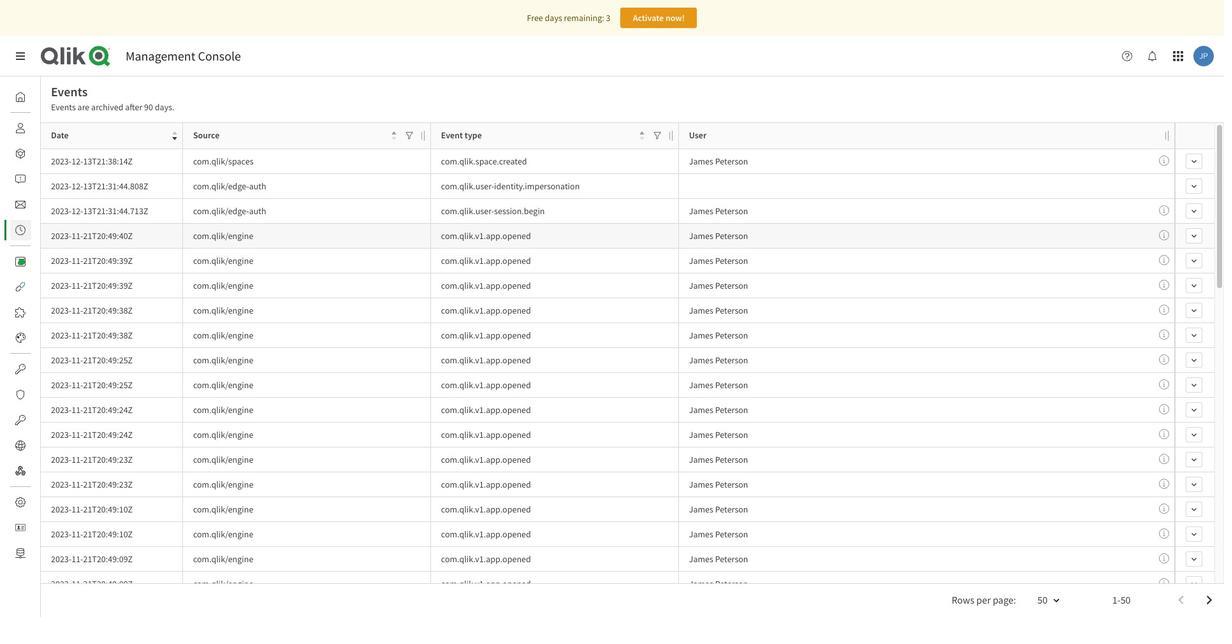 Task type: describe. For each thing, give the bounding box(es) containing it.
9 2023- from the top
[[51, 354, 72, 366]]

auth for 2023-12-13t21:31:44.713z
[[249, 205, 266, 217]]

13t21:31:44.713z
[[83, 205, 148, 217]]

11 11- from the top
[[72, 479, 83, 490]]

1 2023-11-21t20:49:24z from the top
[[51, 404, 133, 416]]

14 com.qlik.v1.app.opened from the top
[[441, 553, 531, 565]]

content security policy image
[[15, 390, 26, 400]]

management console element
[[126, 48, 241, 64]]

2 21t20:49:24z from the top
[[83, 429, 133, 441]]

16 james from the top
[[689, 553, 713, 565]]

com.qlik.user-identity.impersonation
[[441, 180, 580, 192]]

2023-12-13t21:38:14z
[[51, 156, 133, 167]]

date button
[[51, 127, 177, 145]]

1 2023-11-21t20:49:09z from the top
[[51, 553, 133, 565]]

settings link
[[10, 492, 71, 513]]

15 peterson from the top
[[715, 528, 748, 540]]

2 peterson from the top
[[715, 205, 748, 217]]

home
[[41, 91, 63, 103]]

free
[[527, 12, 543, 24]]

2 2023-11-21t20:49:23z from the top
[[51, 479, 133, 490]]

16 peterson from the top
[[715, 553, 748, 565]]

webhooks image
[[15, 466, 26, 476]]

11 2023- from the top
[[51, 404, 72, 416]]

7 james from the top
[[689, 330, 713, 341]]

2 2023-11-21t20:49:25z from the top
[[51, 379, 133, 391]]

2 james peterson from the top
[[689, 205, 748, 217]]

16 2023- from the top
[[51, 528, 72, 540]]

com.qlik/edge- for 13t21:31:44.808z
[[193, 180, 249, 192]]

11 com.qlik/engine from the top
[[193, 479, 253, 490]]

user
[[689, 130, 706, 141]]

3
[[606, 12, 610, 24]]

activate
[[633, 12, 664, 24]]

themes
[[41, 332, 70, 344]]

com.qlik/spaces
[[193, 156, 253, 167]]

5 2023- from the top
[[51, 255, 72, 266]]

8 james peterson from the top
[[689, 354, 748, 366]]

10 com.qlik.v1.app.opened from the top
[[441, 454, 531, 465]]

navigation pane element
[[0, 82, 71, 569]]

web image
[[15, 441, 26, 451]]

1 21t20:49:25z from the top
[[83, 354, 133, 366]]

com.qlik/edge- for 13t21:31:44.713z
[[193, 205, 249, 217]]

users image
[[15, 123, 26, 133]]

7 peterson from the top
[[715, 330, 748, 341]]

6 com.qlik.v1.app.opened from the top
[[441, 354, 531, 366]]

12 com.qlik/engine from the top
[[193, 504, 253, 515]]

12 2023- from the top
[[51, 429, 72, 441]]

11 james from the top
[[689, 429, 713, 441]]

13 james peterson from the top
[[689, 479, 748, 490]]

13 com.qlik.v1.app.opened from the top
[[441, 528, 531, 540]]

james peterson image
[[1193, 46, 1214, 66]]

13 com.qlik/engine from the top
[[193, 528, 253, 540]]

9 james from the top
[[689, 379, 713, 391]]

10 11- from the top
[[72, 454, 83, 465]]

archived
[[91, 101, 123, 113]]

1-
[[1112, 593, 1121, 606]]

com.qlik.user- for session.begin
[[441, 205, 494, 217]]

1 2023-11-21t20:49:38z from the top
[[51, 305, 133, 316]]

open sidebar menu image
[[15, 51, 26, 61]]

4 james peterson from the top
[[689, 255, 748, 266]]

6 com.qlik/engine from the top
[[193, 354, 253, 366]]

4 peterson from the top
[[715, 255, 748, 266]]

10 2023- from the top
[[51, 379, 72, 391]]

spaces
[[41, 148, 67, 159]]

management
[[126, 48, 195, 64]]

7 11- from the top
[[72, 379, 83, 391]]

13 peterson from the top
[[715, 479, 748, 490]]

activate now!
[[633, 12, 685, 24]]

home link
[[10, 87, 63, 107]]

page:
[[993, 593, 1016, 606]]

3 com.qlik.v1.app.opened from the top
[[441, 280, 531, 291]]

12 james peterson from the top
[[689, 454, 748, 465]]

rows
[[952, 593, 974, 606]]

oauth image
[[15, 415, 26, 425]]

6 2023- from the top
[[51, 280, 72, 291]]

10 james peterson from the top
[[689, 404, 748, 416]]

15 11- from the top
[[72, 578, 83, 590]]

com.qlik/edge-auth for 13t21:31:44.808z
[[193, 180, 266, 192]]

2 21t20:49:39z from the top
[[83, 280, 133, 291]]

after
[[125, 101, 142, 113]]

2 21t20:49:09z from the top
[[83, 578, 133, 590]]

2 2023-11-21t20:49:09z from the top
[[51, 578, 133, 590]]

1 com.qlik/engine from the top
[[193, 230, 253, 242]]

event type button
[[441, 127, 644, 145]]

oauth link
[[10, 410, 64, 430]]

14 com.qlik/engine from the top
[[193, 553, 253, 565]]

14 2023- from the top
[[51, 479, 72, 490]]

10 peterson from the top
[[715, 404, 748, 416]]

13 2023- from the top
[[51, 454, 72, 465]]

3 peterson from the top
[[715, 230, 748, 242]]

identity provider image
[[15, 523, 26, 533]]

15 2023- from the top
[[51, 504, 72, 515]]

web link
[[10, 435, 57, 456]]

1 james peterson from the top
[[689, 156, 748, 167]]

3 james peterson from the top
[[689, 230, 748, 242]]

17 peterson from the top
[[715, 578, 748, 590]]

17 james peterson from the top
[[689, 578, 748, 590]]

5 com.qlik/engine from the top
[[193, 330, 253, 341]]

com.qlik.user- for identity.impersonation
[[441, 180, 494, 192]]

identity.impersonation
[[494, 180, 580, 192]]

1 com.qlik.v1.app.opened from the top
[[441, 230, 531, 242]]

12 11- from the top
[[72, 504, 83, 515]]

web
[[41, 440, 57, 451]]

event
[[441, 130, 463, 141]]

8 com.qlik/engine from the top
[[193, 404, 253, 416]]

2 2023-11-21t20:49:38z from the top
[[51, 330, 133, 341]]

14 peterson from the top
[[715, 504, 748, 515]]

2 21t20:49:23z from the top
[[83, 479, 133, 490]]

7 com.qlik/engine from the top
[[193, 379, 253, 391]]

1 vertical spatial events
[[51, 101, 76, 113]]

1 peterson from the top
[[715, 156, 748, 167]]

auth for 2023-12-13t21:31:44.808z
[[249, 180, 266, 192]]

9 com.qlik/engine from the top
[[193, 429, 253, 441]]

5 james from the top
[[689, 280, 713, 291]]

activate now! link
[[621, 8, 697, 28]]

4 11- from the top
[[72, 305, 83, 316]]

7 james peterson from the top
[[689, 330, 748, 341]]

8 com.qlik.v1.app.opened from the top
[[441, 404, 531, 416]]

1 2023-11-21t20:49:39z from the top
[[51, 255, 133, 266]]

2 50 from the left
[[1121, 593, 1131, 606]]

11 com.qlik.v1.app.opened from the top
[[441, 479, 531, 490]]

console
[[198, 48, 241, 64]]

users
[[41, 122, 61, 134]]



Task type: locate. For each thing, give the bounding box(es) containing it.
2 2023- from the top
[[51, 180, 72, 192]]

2 21t20:49:25z from the top
[[83, 379, 133, 391]]

21t20:49:24z right web
[[83, 429, 133, 441]]

0 vertical spatial 2023-11-21t20:49:09z
[[51, 553, 133, 565]]

1 vertical spatial 21t20:49:39z
[[83, 280, 133, 291]]

0 vertical spatial 21t20:49:39z
[[83, 255, 133, 266]]

14 james from the top
[[689, 504, 713, 515]]

0 vertical spatial 21t20:49:09z
[[83, 553, 133, 565]]

9 11- from the top
[[72, 429, 83, 441]]

1 horizontal spatial 50
[[1121, 593, 1131, 606]]

alerts link
[[10, 169, 62, 189]]

90
[[144, 101, 153, 113]]

2023-
[[51, 156, 72, 167], [51, 180, 72, 192], [51, 205, 72, 217], [51, 230, 72, 242], [51, 255, 72, 266], [51, 280, 72, 291], [51, 305, 72, 316], [51, 330, 72, 341], [51, 354, 72, 366], [51, 379, 72, 391], [51, 404, 72, 416], [51, 429, 72, 441], [51, 454, 72, 465], [51, 479, 72, 490], [51, 504, 72, 515], [51, 528, 72, 540], [51, 553, 72, 565], [51, 578, 72, 590]]

12 com.qlik.v1.app.opened from the top
[[441, 504, 531, 515]]

12- up 2023-11-21t20:49:40z
[[72, 205, 83, 217]]

10 com.qlik/engine from the top
[[193, 454, 253, 465]]

2023-11-21t20:49:39z down content at top left
[[51, 280, 133, 291]]

50
[[1037, 593, 1048, 606], [1121, 593, 1131, 606]]

remaining:
[[564, 12, 604, 24]]

2 com.qlik.user- from the top
[[441, 205, 494, 217]]

1 vertical spatial 2023-11-21t20:49:24z
[[51, 429, 133, 441]]

0 vertical spatial 21t20:49:25z
[[83, 354, 133, 366]]

free days remaining: 3
[[527, 12, 610, 24]]

com.qlik/edge-
[[193, 180, 249, 192], [193, 205, 249, 217]]

extensions image
[[15, 307, 26, 317]]

1 21t20:49:23z from the top
[[83, 454, 133, 465]]

11 james peterson from the top
[[689, 429, 748, 441]]

2 auth from the top
[[249, 205, 266, 217]]

2 com.qlik/edge- from the top
[[193, 205, 249, 217]]

com.qlik/engine
[[193, 230, 253, 242], [193, 255, 253, 266], [193, 280, 253, 291], [193, 305, 253, 316], [193, 330, 253, 341], [193, 354, 253, 366], [193, 379, 253, 391], [193, 404, 253, 416], [193, 429, 253, 441], [193, 454, 253, 465], [193, 479, 253, 490], [193, 504, 253, 515], [193, 528, 253, 540], [193, 553, 253, 565], [193, 578, 253, 590]]

com.qlik/edge-auth for 13t21:31:44.713z
[[193, 205, 266, 217]]

12 james from the top
[[689, 454, 713, 465]]

1 vertical spatial 2023-11-21t20:49:25z
[[51, 379, 133, 391]]

2023-11-21t20:49:39z down 2023-11-21t20:49:40z
[[51, 255, 133, 266]]

james
[[689, 156, 713, 167], [689, 205, 713, 217], [689, 230, 713, 242], [689, 255, 713, 266], [689, 280, 713, 291], [689, 305, 713, 316], [689, 330, 713, 341], [689, 354, 713, 366], [689, 379, 713, 391], [689, 404, 713, 416], [689, 429, 713, 441], [689, 454, 713, 465], [689, 479, 713, 490], [689, 504, 713, 515], [689, 528, 713, 540], [689, 553, 713, 565], [689, 578, 713, 590]]

5 peterson from the top
[[715, 280, 748, 291]]

2023-11-21t20:49:24z down oauth
[[51, 429, 133, 441]]

18 2023- from the top
[[51, 578, 72, 590]]

0 vertical spatial 21t20:49:24z
[[83, 404, 133, 416]]

0 vertical spatial 2023-11-21t20:49:24z
[[51, 404, 133, 416]]

alerts
[[41, 173, 62, 185]]

events link
[[10, 220, 66, 240]]

1 com.qlik.user- from the top
[[441, 180, 494, 192]]

2023-11-21t20:49:24z up web
[[51, 404, 133, 416]]

users link
[[10, 118, 61, 138]]

1 21t20:49:38z from the top
[[83, 305, 133, 316]]

1 21t20:49:10z from the top
[[83, 504, 133, 515]]

17 james from the top
[[689, 578, 713, 590]]

1 vertical spatial com.qlik.user-
[[441, 205, 494, 217]]

5 james peterson from the top
[[689, 280, 748, 291]]

management console
[[126, 48, 241, 64]]

10 james from the top
[[689, 404, 713, 416]]

com.qlik.user-
[[441, 180, 494, 192], [441, 205, 494, 217]]

12-
[[72, 156, 83, 167], [72, 180, 83, 192], [72, 205, 83, 217]]

1 com.qlik/edge- from the top
[[193, 180, 249, 192]]

4 james from the top
[[689, 255, 713, 266]]

2 2023-11-21t20:49:39z from the top
[[51, 280, 133, 291]]

9 com.qlik.v1.app.opened from the top
[[441, 429, 531, 441]]

15 com.qlik/engine from the top
[[193, 578, 253, 590]]

2023-11-21t20:49:24z
[[51, 404, 133, 416], [51, 429, 133, 441]]

2023-12-13t21:31:44.713z
[[51, 205, 148, 217]]

1 vertical spatial 12-
[[72, 180, 83, 192]]

1 vertical spatial 2023-11-21t20:49:39z
[[51, 280, 133, 291]]

1 vertical spatial com.qlik/edge-
[[193, 205, 249, 217]]

james peterson
[[689, 156, 748, 167], [689, 205, 748, 217], [689, 230, 748, 242], [689, 255, 748, 266], [689, 280, 748, 291], [689, 305, 748, 316], [689, 330, 748, 341], [689, 354, 748, 366], [689, 379, 748, 391], [689, 404, 748, 416], [689, 429, 748, 441], [689, 454, 748, 465], [689, 479, 748, 490], [689, 504, 748, 515], [689, 528, 748, 540], [689, 553, 748, 565], [689, 578, 748, 590]]

5 com.qlik.v1.app.opened from the top
[[441, 330, 531, 341]]

21t20:49:38z
[[83, 305, 133, 316], [83, 330, 133, 341]]

type
[[465, 130, 482, 141]]

source button
[[193, 127, 396, 145]]

events up "are"
[[51, 84, 88, 99]]

1 vertical spatial 2023-11-21t20:49:38z
[[51, 330, 133, 341]]

3 2023- from the top
[[51, 205, 72, 217]]

3 com.qlik/engine from the top
[[193, 280, 253, 291]]

16 james peterson from the top
[[689, 553, 748, 565]]

2023-11-21t20:49:39z
[[51, 255, 133, 266], [51, 280, 133, 291]]

13 james from the top
[[689, 479, 713, 490]]

themes image
[[15, 333, 26, 343]]

1 auth from the top
[[249, 180, 266, 192]]

new connector image
[[18, 259, 25, 265]]

oauth
[[41, 414, 64, 426]]

1 com.qlik/edge-auth from the top
[[193, 180, 266, 192]]

6 peterson from the top
[[715, 305, 748, 316]]

13 11- from the top
[[72, 528, 83, 540]]

1 21t20:49:39z from the top
[[83, 255, 133, 266]]

13t21:31:44.808z
[[83, 180, 148, 192]]

2023-12-13t21:31:44.808z
[[51, 180, 148, 192]]

1 vertical spatial com.qlik/edge-auth
[[193, 205, 266, 217]]

source
[[193, 130, 219, 141]]

event type
[[441, 130, 482, 141]]

peterson
[[715, 156, 748, 167], [715, 205, 748, 217], [715, 230, 748, 242], [715, 255, 748, 266], [715, 280, 748, 291], [715, 305, 748, 316], [715, 330, 748, 341], [715, 354, 748, 366], [715, 379, 748, 391], [715, 404, 748, 416], [715, 429, 748, 441], [715, 454, 748, 465], [715, 479, 748, 490], [715, 504, 748, 515], [715, 528, 748, 540], [715, 553, 748, 565], [715, 578, 748, 590]]

50 inside popup button
[[1037, 593, 1048, 606]]

1 vertical spatial 21t20:49:38z
[[83, 330, 133, 341]]

2 21t20:49:10z from the top
[[83, 528, 133, 540]]

15 james from the top
[[689, 528, 713, 540]]

1 vertical spatial 21t20:49:24z
[[83, 429, 133, 441]]

13t21:38:14z
[[83, 156, 133, 167]]

2 21t20:49:38z from the top
[[83, 330, 133, 341]]

settings image
[[15, 497, 26, 507]]

2 vertical spatial events
[[41, 224, 66, 236]]

21t20:49:24z right oauth
[[83, 404, 133, 416]]

1 james from the top
[[689, 156, 713, 167]]

days.
[[155, 101, 174, 113]]

12- for 13t21:38:14z
[[72, 156, 83, 167]]

com.qlik.v1.app.opened
[[441, 230, 531, 242], [441, 255, 531, 266], [441, 280, 531, 291], [441, 305, 531, 316], [441, 330, 531, 341], [441, 354, 531, 366], [441, 379, 531, 391], [441, 404, 531, 416], [441, 429, 531, 441], [441, 454, 531, 465], [441, 479, 531, 490], [441, 504, 531, 515], [441, 528, 531, 540], [441, 553, 531, 565], [441, 578, 531, 590]]

com.qlik.user- down com.qlik.user-identity.impersonation
[[441, 205, 494, 217]]

2 com.qlik/engine from the top
[[193, 255, 253, 266]]

1 21t20:49:09z from the top
[[83, 553, 133, 565]]

generic links image
[[15, 282, 26, 292]]

auth
[[249, 180, 266, 192], [249, 205, 266, 217]]

data gateways image
[[15, 548, 26, 558]]

21t20:49:39z
[[83, 255, 133, 266], [83, 280, 133, 291]]

2023-11-21t20:49:38z
[[51, 305, 133, 316], [51, 330, 133, 341]]

2023-11-21t20:49:10z
[[51, 504, 133, 515], [51, 528, 133, 540]]

0 vertical spatial 21t20:49:10z
[[83, 504, 133, 515]]

spaces image
[[15, 149, 26, 159]]

1 vertical spatial 2023-11-21t20:49:10z
[[51, 528, 133, 540]]

content image
[[15, 256, 26, 266]]

6 james peterson from the top
[[689, 305, 748, 316]]

14 11- from the top
[[72, 553, 83, 565]]

session.begin
[[494, 205, 545, 217]]

12- for 13t21:31:44.713z
[[72, 205, 83, 217]]

14 james peterson from the top
[[689, 504, 748, 515]]

21t20:49:24z
[[83, 404, 133, 416], [83, 429, 133, 441]]

0 vertical spatial auth
[[249, 180, 266, 192]]

themes link
[[10, 328, 70, 348]]

0 vertical spatial 12-
[[72, 156, 83, 167]]

9 peterson from the top
[[715, 379, 748, 391]]

rows per page:
[[952, 593, 1016, 606]]

com.qlik/edge-auth
[[193, 180, 266, 192], [193, 205, 266, 217]]

0 vertical spatial events
[[51, 84, 88, 99]]

6 james from the top
[[689, 305, 713, 316]]

0 vertical spatial 2023-11-21t20:49:39z
[[51, 255, 133, 266]]

0 vertical spatial com.qlik/edge-auth
[[193, 180, 266, 192]]

11-
[[72, 230, 83, 242], [72, 255, 83, 266], [72, 280, 83, 291], [72, 305, 83, 316], [72, 330, 83, 341], [72, 354, 83, 366], [72, 379, 83, 391], [72, 404, 83, 416], [72, 429, 83, 441], [72, 454, 83, 465], [72, 479, 83, 490], [72, 504, 83, 515], [72, 528, 83, 540], [72, 553, 83, 565], [72, 578, 83, 590]]

settings
[[41, 497, 71, 508]]

per
[[976, 593, 991, 606]]

15 com.qlik.v1.app.opened from the top
[[441, 578, 531, 590]]

events for events events are archived after 90 days.
[[51, 84, 88, 99]]

3 11- from the top
[[72, 280, 83, 291]]

50 button
[[1022, 589, 1068, 612]]

events events are archived after 90 days.
[[51, 84, 174, 113]]

1 2023-11-21t20:49:23z from the top
[[51, 454, 133, 465]]

date
[[51, 130, 69, 141]]

3 james from the top
[[689, 230, 713, 242]]

spaces link
[[10, 143, 67, 164]]

2023-11-21t20:49:09z
[[51, 553, 133, 565], [51, 578, 133, 590]]

content
[[41, 256, 71, 267]]

9 james peterson from the top
[[689, 379, 748, 391]]

12- right "alerts"
[[72, 180, 83, 192]]

1 vertical spatial 21t20:49:23z
[[83, 479, 133, 490]]

1 vertical spatial auth
[[249, 205, 266, 217]]

8 11- from the top
[[72, 404, 83, 416]]

1 21t20:49:24z from the top
[[83, 404, 133, 416]]

1 vertical spatial 2023-11-21t20:49:23z
[[51, 479, 133, 490]]

events inside navigation pane element
[[41, 224, 66, 236]]

api keys image
[[15, 364, 26, 374]]

are
[[78, 101, 89, 113]]

0 vertical spatial com.qlik.user-
[[441, 180, 494, 192]]

3 12- from the top
[[72, 205, 83, 217]]

12- for 13t21:31:44.808z
[[72, 180, 83, 192]]

7 com.qlik.v1.app.opened from the top
[[441, 379, 531, 391]]

0 horizontal spatial 50
[[1037, 593, 1048, 606]]

2 2023-11-21t20:49:24z from the top
[[51, 429, 133, 441]]

events left "are"
[[51, 101, 76, 113]]

2023-11-21t20:49:25z down themes
[[51, 354, 133, 366]]

8 2023- from the top
[[51, 330, 72, 341]]

21t20:49:09z
[[83, 553, 133, 565], [83, 578, 133, 590]]

1 vertical spatial 21t20:49:25z
[[83, 379, 133, 391]]

0 vertical spatial 2023-11-21t20:49:23z
[[51, 454, 133, 465]]

content link
[[10, 251, 71, 272]]

0 vertical spatial 21t20:49:23z
[[83, 454, 133, 465]]

2023-11-21t20:49:23z down web
[[51, 454, 133, 465]]

8 james from the top
[[689, 354, 713, 366]]

21t20:49:23z
[[83, 454, 133, 465], [83, 479, 133, 490]]

2023-11-21t20:49:25z
[[51, 354, 133, 366], [51, 379, 133, 391]]

21t20:49:40z
[[83, 230, 133, 242]]

12- right 'spaces'
[[72, 156, 83, 167]]

2023-11-21t20:49:40z
[[51, 230, 133, 242]]

4 2023- from the top
[[51, 230, 72, 242]]

0 vertical spatial 2023-11-21t20:49:25z
[[51, 354, 133, 366]]

2 com.qlik.v1.app.opened from the top
[[441, 255, 531, 266]]

0 vertical spatial 2023-11-21t20:49:10z
[[51, 504, 133, 515]]

1 50 from the left
[[1037, 593, 1048, 606]]

events
[[51, 84, 88, 99], [51, 101, 76, 113], [41, 224, 66, 236]]

0 vertical spatial 21t20:49:38z
[[83, 305, 133, 316]]

events up content at top left
[[41, 224, 66, 236]]

0 vertical spatial 2023-11-21t20:49:38z
[[51, 305, 133, 316]]

0 vertical spatial com.qlik/edge-
[[193, 180, 249, 192]]

1 vertical spatial 2023-11-21t20:49:09z
[[51, 578, 133, 590]]

days
[[545, 12, 562, 24]]

2 vertical spatial 12-
[[72, 205, 83, 217]]

2023-11-21t20:49:25z up oauth
[[51, 379, 133, 391]]

4 com.qlik/engine from the top
[[193, 305, 253, 316]]

2023-11-21t20:49:23z
[[51, 454, 133, 465], [51, 479, 133, 490]]

com.qlik.space.created
[[441, 156, 527, 167]]

1 vertical spatial 21t20:49:10z
[[83, 528, 133, 540]]

com.qlik.user- down com.qlik.space.created
[[441, 180, 494, 192]]

6 11- from the top
[[72, 354, 83, 366]]

17 2023- from the top
[[51, 553, 72, 565]]

21t20:49:25z
[[83, 354, 133, 366], [83, 379, 133, 391]]

7 2023- from the top
[[51, 305, 72, 316]]

events for events
[[41, 224, 66, 236]]

1 11- from the top
[[72, 230, 83, 242]]

now!
[[665, 12, 685, 24]]

1-50
[[1112, 593, 1131, 606]]

com.qlik.user-session.begin
[[441, 205, 545, 217]]

1 vertical spatial 21t20:49:09z
[[83, 578, 133, 590]]

home image
[[15, 92, 26, 102]]

2023-11-21t20:49:23z up settings
[[51, 479, 133, 490]]

2 11- from the top
[[72, 255, 83, 266]]

21t20:49:10z
[[83, 504, 133, 515], [83, 528, 133, 540]]

11 peterson from the top
[[715, 429, 748, 441]]



Task type: vqa. For each thing, say whether or not it's contained in the screenshot.


